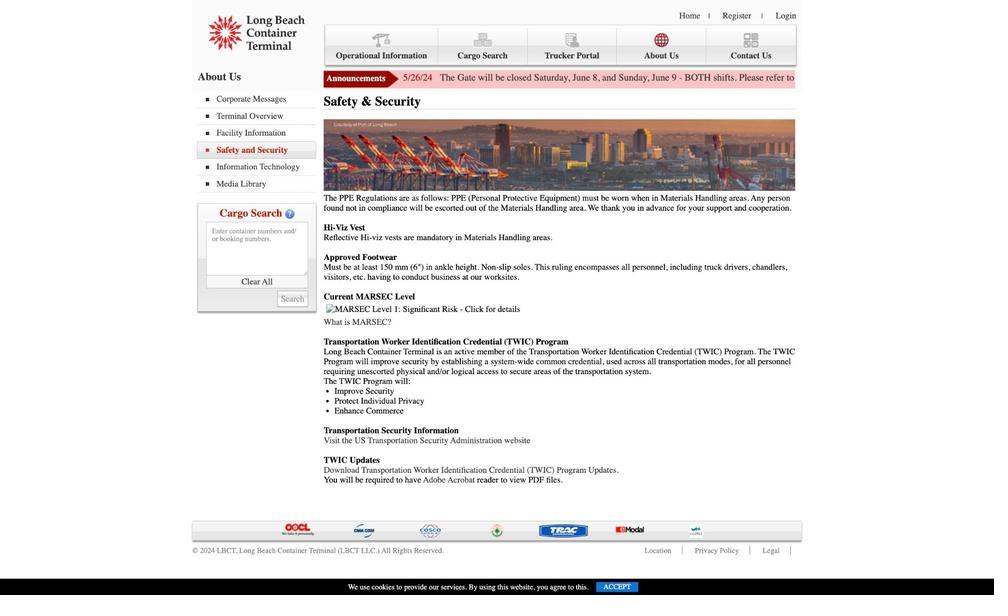 Task type: describe. For each thing, give the bounding box(es) containing it.
marsec level 1: significant risk - click for details image
[[327, 304, 520, 314]]

1 vertical spatial menu bar
[[198, 91, 321, 193]]

Enter container numbers and/ or booking numbers.  text field
[[206, 222, 308, 275]]



Task type: locate. For each thing, give the bounding box(es) containing it.
0 horizontal spatial menu bar
[[198, 91, 321, 193]]

1 horizontal spatial menu bar
[[325, 25, 797, 65]]

menu bar
[[325, 25, 797, 65], [198, 91, 321, 193]]

0 vertical spatial menu bar
[[325, 25, 797, 65]]

None submit
[[278, 291, 308, 307]]



Task type: vqa. For each thing, say whether or not it's contained in the screenshot.
the bottom menu bar
yes



